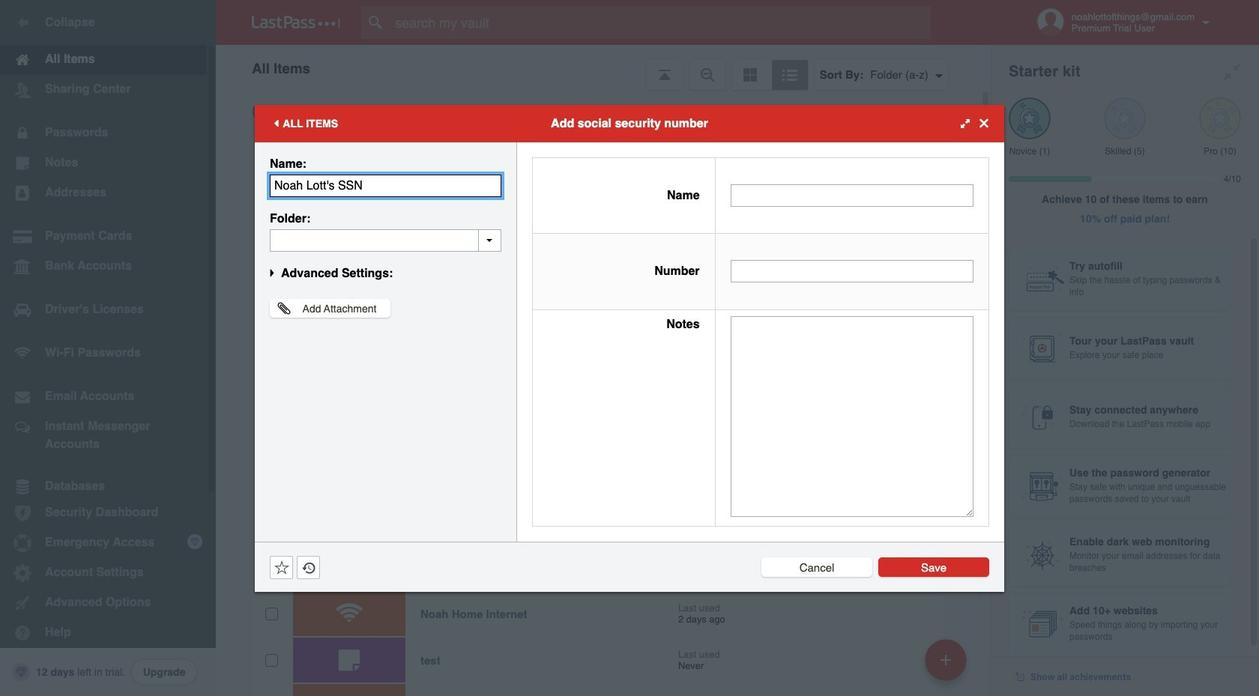 Task type: describe. For each thing, give the bounding box(es) containing it.
search my vault text field
[[361, 6, 960, 39]]

new item image
[[941, 655, 951, 665]]

lastpass image
[[252, 16, 340, 29]]

main navigation navigation
[[0, 0, 216, 696]]



Task type: vqa. For each thing, say whether or not it's contained in the screenshot.
New item element
no



Task type: locate. For each thing, give the bounding box(es) containing it.
new item navigation
[[920, 635, 976, 696]]

None text field
[[730, 184, 973, 207]]

None text field
[[270, 174, 501, 197], [270, 229, 501, 251], [730, 260, 973, 283], [730, 316, 973, 517], [270, 174, 501, 197], [270, 229, 501, 251], [730, 260, 973, 283], [730, 316, 973, 517]]

vault options navigation
[[216, 45, 991, 90]]

dialog
[[255, 105, 1004, 592]]

Search search field
[[361, 6, 960, 39]]



